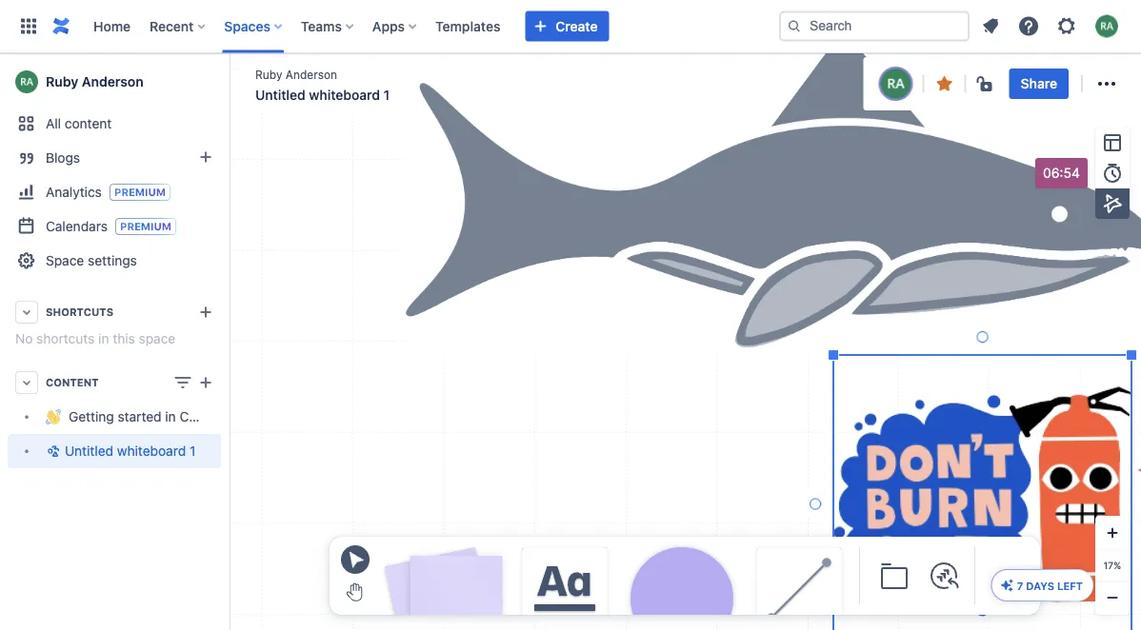 Task type: locate. For each thing, give the bounding box(es) containing it.
1 down global element
[[384, 87, 390, 103]]

in
[[98, 331, 109, 347], [165, 409, 176, 425]]

shortcuts
[[36, 331, 95, 347]]

settings
[[88, 253, 137, 269]]

teams button
[[295, 11, 361, 41]]

untitled right 'collapse sidebar' image
[[255, 87, 306, 103]]

premium image inside analytics link
[[109, 184, 170, 201]]

premium image down blogs link
[[109, 184, 170, 201]]

ruby anderson link up all content 'link'
[[8, 63, 221, 101]]

1 vertical spatial 1
[[190, 444, 196, 459]]

1 horizontal spatial ruby anderson link
[[255, 66, 337, 82]]

ruby inside ruby anderson untitled whiteboard 1
[[255, 68, 283, 81]]

premium image
[[109, 184, 170, 201], [115, 218, 176, 235]]

anderson for ruby anderson untitled whiteboard 1
[[286, 68, 337, 81]]

1 vertical spatial premium image
[[115, 218, 176, 235]]

templates
[[436, 18, 501, 34]]

anderson up all content 'link'
[[82, 74, 144, 90]]

in inside 'link'
[[165, 409, 176, 425]]

unstar image
[[934, 72, 956, 95]]

blogs link
[[8, 141, 221, 175]]

blogs
[[46, 150, 80, 166]]

in right "started" at the left of the page
[[165, 409, 176, 425]]

premium image inside calendars link
[[115, 218, 176, 235]]

anderson
[[286, 68, 337, 81], [82, 74, 144, 90]]

notification icon image
[[980, 15, 1003, 38]]

whiteboard down the teams dropdown button at the top of the page
[[309, 87, 380, 103]]

0 horizontal spatial anderson
[[82, 74, 144, 90]]

whiteboard
[[309, 87, 380, 103], [117, 444, 186, 459]]

analytics link
[[8, 175, 221, 210]]

0 horizontal spatial in
[[98, 331, 109, 347]]

all content link
[[8, 107, 221, 141]]

tree
[[8, 400, 250, 469]]

share
[[1021, 76, 1058, 91]]

confluence
[[180, 409, 250, 425]]

untitled
[[255, 87, 306, 103], [65, 444, 113, 459]]

whiteboard inside ruby anderson untitled whiteboard 1
[[309, 87, 380, 103]]

more actions image
[[1096, 72, 1119, 95]]

ruby anderson link
[[8, 63, 221, 101], [255, 66, 337, 82]]

ruby anderson link down teams
[[255, 66, 337, 82]]

0 horizontal spatial ruby
[[46, 74, 78, 90]]

0 vertical spatial in
[[98, 331, 109, 347]]

premium image up space settings link
[[115, 218, 176, 235]]

1 horizontal spatial anderson
[[286, 68, 337, 81]]

in left this
[[98, 331, 109, 347]]

this
[[113, 331, 135, 347]]

ruby for ruby anderson untitled whiteboard 1
[[255, 68, 283, 81]]

home
[[93, 18, 131, 34]]

1 horizontal spatial untitled
[[255, 87, 306, 103]]

recent button
[[144, 11, 213, 41]]

0 vertical spatial untitled
[[255, 87, 306, 103]]

1 horizontal spatial in
[[165, 409, 176, 425]]

left
[[1058, 580, 1084, 593]]

ruby inside space "element"
[[46, 74, 78, 90]]

content
[[46, 377, 99, 389]]

1 down confluence
[[190, 444, 196, 459]]

apps button
[[367, 11, 424, 41]]

calendars
[[46, 218, 108, 234]]

ruby up all
[[46, 74, 78, 90]]

anderson down teams
[[286, 68, 337, 81]]

anderson inside space "element"
[[82, 74, 144, 90]]

ruby for ruby anderson
[[46, 74, 78, 90]]

ruby right 'collapse sidebar' image
[[255, 68, 283, 81]]

ruby
[[255, 68, 283, 81], [46, 74, 78, 90]]

0 horizontal spatial whiteboard
[[117, 444, 186, 459]]

whiteboard down getting started in confluence
[[117, 444, 186, 459]]

untitled inside ruby anderson untitled whiteboard 1
[[255, 87, 306, 103]]

1 vertical spatial whiteboard
[[117, 444, 186, 459]]

content button
[[8, 366, 221, 400]]

1 vertical spatial in
[[165, 409, 176, 425]]

no shortcuts in this space
[[15, 331, 176, 347]]

templates link
[[430, 11, 506, 41]]

tree containing getting started in confluence
[[8, 400, 250, 469]]

spaces
[[224, 18, 271, 34]]

0 horizontal spatial 1
[[190, 444, 196, 459]]

anderson inside ruby anderson untitled whiteboard 1
[[286, 68, 337, 81]]

whiteboard inside tree
[[117, 444, 186, 459]]

1 vertical spatial untitled
[[65, 444, 113, 459]]

space settings link
[[8, 244, 221, 278]]

7 days left
[[1018, 580, 1084, 593]]

your profile and preferences image
[[1096, 15, 1119, 38]]

0 vertical spatial premium image
[[109, 184, 170, 201]]

untitled whiteboard 1 link
[[8, 435, 221, 469]]

teams
[[301, 18, 342, 34]]

Search field
[[780, 11, 970, 41]]

0 vertical spatial 1
[[384, 87, 390, 103]]

change view image
[[172, 372, 194, 395]]

0 vertical spatial whiteboard
[[309, 87, 380, 103]]

ruby anderson
[[46, 74, 144, 90]]

ruby anderson image
[[881, 69, 912, 99]]

1 horizontal spatial whiteboard
[[309, 87, 380, 103]]

space
[[46, 253, 84, 269]]

spaces button
[[219, 11, 290, 41]]

1 horizontal spatial ruby
[[255, 68, 283, 81]]

in for shortcuts
[[98, 331, 109, 347]]

1
[[384, 87, 390, 103], [190, 444, 196, 459]]

banner
[[0, 0, 1142, 53]]

add shortcut image
[[194, 301, 217, 324]]

0 horizontal spatial ruby anderson link
[[8, 63, 221, 101]]

1 horizontal spatial 1
[[384, 87, 390, 103]]

0 horizontal spatial untitled
[[65, 444, 113, 459]]

premium image for calendars
[[115, 218, 176, 235]]

untitled down getting
[[65, 444, 113, 459]]



Task type: describe. For each thing, give the bounding box(es) containing it.
1 inside ruby anderson untitled whiteboard 1
[[384, 87, 390, 103]]

untitled whiteboard 1
[[65, 444, 196, 459]]

banner containing home
[[0, 0, 1142, 53]]

settings icon image
[[1056, 15, 1079, 38]]

space element
[[0, 53, 250, 631]]

anderson for ruby anderson
[[82, 74, 144, 90]]

no
[[15, 331, 33, 347]]

premium icon image
[[1000, 578, 1016, 594]]

create
[[556, 18, 598, 34]]

create content image
[[194, 372, 217, 395]]

calendars link
[[8, 210, 221, 244]]

shortcuts button
[[8, 295, 221, 330]]

shortcuts
[[46, 306, 114, 319]]

space settings
[[46, 253, 137, 269]]

untitled inside tree
[[65, 444, 113, 459]]

help icon image
[[1018, 15, 1041, 38]]

appswitcher icon image
[[17, 15, 40, 38]]

all content
[[46, 116, 112, 132]]

all
[[46, 116, 61, 132]]

share button
[[1010, 69, 1069, 99]]

7 days left button
[[993, 571, 1093, 601]]

getting
[[69, 409, 114, 425]]

create button
[[525, 11, 609, 41]]

premium image for analytics
[[109, 184, 170, 201]]

started
[[118, 409, 162, 425]]

7
[[1018, 580, 1024, 593]]

recent
[[150, 18, 194, 34]]

global element
[[11, 0, 776, 53]]

ruby anderson untitled whiteboard 1
[[255, 68, 390, 103]]

apps
[[373, 18, 405, 34]]

confluence image
[[50, 15, 72, 38]]

collapse sidebar image
[[208, 63, 250, 101]]

getting started in confluence link
[[8, 400, 250, 435]]

no restrictions image
[[976, 72, 998, 95]]

1 inside space "element"
[[190, 444, 196, 459]]

getting started in confluence
[[69, 409, 250, 425]]

home link
[[88, 11, 136, 41]]

in for started
[[165, 409, 176, 425]]

space
[[139, 331, 176, 347]]

search image
[[787, 19, 802, 34]]

create a blog image
[[194, 146, 217, 169]]

days
[[1027, 580, 1055, 593]]

analytics
[[46, 184, 102, 200]]

confluence image
[[50, 15, 72, 38]]

tree inside space "element"
[[8, 400, 250, 469]]

content
[[65, 116, 112, 132]]



Task type: vqa. For each thing, say whether or not it's contained in the screenshot.
the Normal text
no



